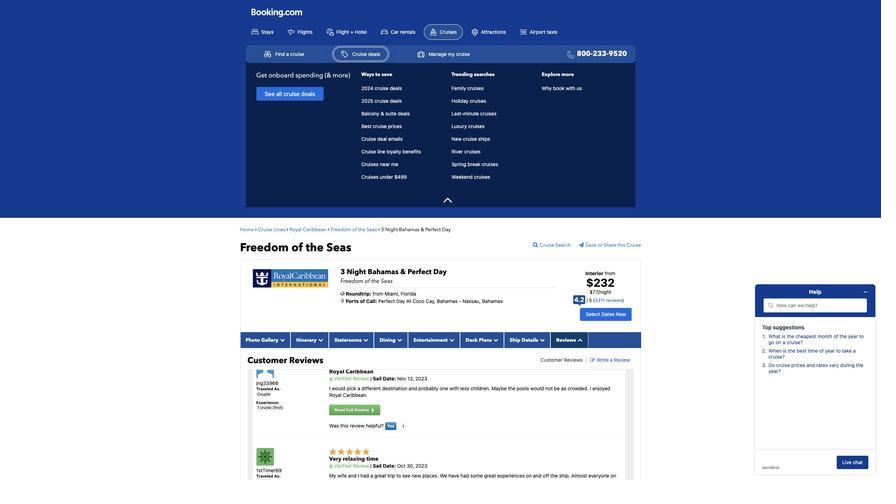 Task type: describe. For each thing, give the bounding box(es) containing it.
my
[[448, 51, 455, 57]]

family
[[452, 85, 466, 91]]

was this review helpful? yes
[[330, 423, 395, 429]]

the inside 3 night bahamas & perfect day freedom of the seas
[[372, 277, 380, 285]]

review right write
[[615, 357, 631, 363]]

with inside i would pick a different destination and probably one with less children.  maybe the pools would not be as crowded.  i enjoyed royal caribbean.
[[450, 386, 459, 392]]

airport
[[530, 29, 546, 35]]

ways to save element
[[362, 85, 445, 181]]

all
[[277, 90, 282, 97]]

day for 3 night bahamas & perfect day
[[442, 226, 451, 233]]

review up pick
[[353, 376, 369, 382]]

get onboard spending (& more)
[[256, 71, 350, 80]]

a right write
[[611, 357, 613, 363]]

cruise for cruise deal emails
[[362, 136, 376, 142]]

cruise right all at the left top of page
[[284, 90, 300, 97]]

2024 cruise deals
[[362, 85, 402, 91]]

to inside my wife and i had a great trip to see new places.  we have had some great experiences on and off the ship.  almost everyone on the cruise was happy and friendly.  we are considering sailing in the future.
[[397, 473, 401, 479]]

yes button
[[386, 422, 397, 430]]

select
[[586, 311, 601, 317]]

chevron down image for staterooms
[[362, 338, 369, 342]]

wife
[[338, 473, 347, 479]]

write
[[597, 357, 609, 363]]

2023 for very relaxing time
[[416, 463, 428, 469]]

at
[[407, 298, 412, 304]]

9520
[[609, 49, 628, 58]]

get
[[256, 71, 267, 80]]

review inside read full review button
[[355, 407, 369, 413]]

chevron down image for deck plans
[[492, 338, 499, 342]]

trending
[[452, 71, 473, 78]]

2023 for royal caribbean
[[416, 376, 428, 382]]

royal inside i would pick a different destination and probably one with less children.  maybe the pools would not be as crowded.  i enjoyed royal caribbean.
[[330, 392, 342, 398]]

1 would from the left
[[332, 386, 346, 392]]

deals up 2025 cruise deals link
[[390, 85, 402, 91]]

deals up ways to save
[[369, 51, 381, 57]]

0 horizontal spatial we
[[408, 479, 415, 480]]

select          dates now
[[586, 311, 627, 317]]

weekend cruises link
[[452, 174, 535, 181]]

verified for very
[[334, 463, 352, 469]]

balcony & suite deals
[[362, 111, 410, 117]]

very
[[330, 455, 342, 463]]

last-minute cruises
[[452, 111, 497, 117]]

i inside my wife and i had a great trip to see new places.  we have had some great experiences on and off the ship.  almost everyone on the cruise was happy and friendly.  we are considering sailing in the future.
[[358, 473, 359, 479]]

see
[[403, 473, 411, 479]]

3 night bahamas & perfect day
[[382, 226, 451, 233]]

cruise for cruise lines
[[258, 226, 273, 233]]

cruises near me link
[[362, 161, 445, 168]]

800-
[[577, 49, 593, 58]]

as: for jng33966
[[274, 387, 281, 391]]

verified for royal
[[334, 376, 352, 382]]

verified review link for relaxing
[[330, 463, 369, 469]]

cruise search
[[540, 242, 571, 248]]

& for 3 night bahamas & perfect day freedom of the seas
[[401, 267, 406, 277]]

4.2 / 5 ( 3311 reviews )
[[575, 296, 625, 304]]

freedom inside 3 night bahamas & perfect day freedom of the seas
[[341, 277, 364, 285]]

review
[[350, 423, 365, 429]]

read
[[335, 407, 345, 413]]

0 horizontal spatial customer
[[248, 355, 287, 366]]

couple
[[258, 392, 271, 396]]

2 horizontal spatial i
[[591, 386, 592, 392]]

this inside "was this review helpful? yes"
[[341, 423, 349, 429]]

ship details
[[510, 337, 539, 344]]

& for 3 night bahamas & perfect day
[[421, 226, 425, 233]]

happy
[[364, 479, 378, 480]]

1 vertical spatial freedom
[[240, 240, 289, 255]]

2024
[[362, 85, 374, 91]]

was
[[353, 479, 362, 480]]

sail for very relaxing time
[[373, 463, 382, 469]]

to inside "travel menu" navigation
[[376, 71, 381, 78]]

read full review button
[[330, 405, 381, 415]]

travel menu navigation
[[246, 45, 636, 207]]

cruises link
[[424, 24, 463, 40]]

manage my cruise
[[429, 51, 470, 57]]

a inside my wife and i had a great trip to see new places.  we have had some great experiences on and off the ship.  almost everyone on the cruise was happy and friendly.  we are considering sailing in the future.
[[371, 473, 373, 479]]

interior
[[586, 270, 604, 276]]

read full review
[[335, 407, 371, 413]]

everyone
[[589, 473, 610, 479]]

cruise right find
[[291, 51, 304, 57]]

1 had from the left
[[361, 473, 369, 479]]

cruise for cruise search
[[540, 242, 555, 248]]

book
[[554, 85, 565, 91]]

/ inside '4.2 / 5 ( 3311 reviews )'
[[587, 298, 588, 303]]

home link
[[240, 226, 254, 233]]

cruises for cruises near me
[[362, 161, 379, 167]]

attractions
[[481, 29, 506, 35]]

from for $232
[[605, 270, 616, 276]]

considering
[[425, 479, 452, 480]]

3 for 3 night bahamas & perfect day freedom of the seas
[[341, 267, 345, 277]]

royal caribbean image
[[253, 269, 328, 288]]

angle right image for royal
[[328, 227, 330, 232]]

traveled for 1sttimer69
[[256, 474, 273, 479]]

children.
[[471, 386, 491, 392]]

select          dates now link
[[581, 308, 632, 321]]

car
[[391, 29, 399, 35]]

see
[[265, 90, 275, 97]]

cruises for cruises under $499
[[362, 174, 379, 180]]

luxury cruises link
[[452, 123, 535, 130]]

and right happy
[[379, 479, 387, 480]]

and up was at left bottom
[[348, 473, 357, 479]]

cruise inside experience: 1 cruise (first)
[[260, 405, 272, 410]]

cruises near me
[[362, 161, 399, 167]]

crowded.
[[568, 386, 589, 392]]

and left off
[[534, 473, 542, 479]]

less
[[461, 386, 470, 392]]

1 angle right image from the left
[[255, 227, 257, 232]]

experiences
[[498, 473, 525, 479]]

chevron down image for dining
[[396, 338, 403, 342]]

cruise down "2024 cruise deals"
[[375, 98, 389, 104]]

sail for royal caribbean
[[373, 376, 382, 382]]

cruises for family cruises
[[468, 85, 484, 91]]

+
[[351, 29, 354, 35]]

chevron down image for entertainment
[[448, 338, 455, 342]]

taxis
[[547, 29, 558, 35]]

small verified icon image for royal caribbean
[[330, 378, 333, 381]]

some
[[471, 473, 483, 479]]

3311
[[596, 298, 605, 303]]

ways to save
[[362, 71, 393, 78]]

caribbean.
[[343, 392, 368, 398]]

dates
[[602, 311, 615, 317]]

1 horizontal spatial customer
[[541, 357, 563, 363]]

ship details button
[[505, 332, 551, 348]]

under
[[380, 174, 393, 180]]

as
[[562, 386, 567, 392]]

night for 3 night bahamas & perfect day
[[386, 226, 398, 233]]

| for caribbean
[[371, 376, 372, 382]]

1 vertical spatial royal caribbean
[[330, 368, 374, 376]]

minute
[[464, 111, 479, 117]]

2 great from the left
[[485, 473, 496, 479]]

cruise search link
[[533, 242, 578, 248]]

perfect for 3 night bahamas & perfect day
[[426, 226, 441, 233]]

angle right image for freedom
[[379, 227, 380, 232]]

1 horizontal spatial 1
[[402, 423, 405, 429]]

cruise deals
[[353, 51, 381, 57]]

spring
[[452, 161, 467, 167]]

airport taxis link
[[515, 25, 564, 39]]

map marker image
[[341, 298, 344, 303]]

customer reviews link
[[541, 357, 583, 363]]

places.
[[423, 473, 439, 479]]

seas inside 3 night bahamas & perfect day freedom of the seas
[[381, 277, 393, 285]]

i would pick a different destination and probably one with less children.  maybe the pools would not be as crowded.  i enjoyed royal caribbean.
[[330, 386, 611, 398]]

trending searches element
[[452, 85, 535, 181]]

booking.com home image
[[252, 8, 302, 17]]

0 vertical spatial this
[[618, 242, 626, 248]]

holiday
[[452, 98, 469, 104]]

rentals
[[400, 29, 416, 35]]

cruises for river cruises
[[465, 149, 481, 155]]

deal
[[378, 136, 387, 142]]

a inside navigation
[[287, 51, 289, 57]]

cruise for cruise line loyalty benefits
[[362, 149, 376, 155]]

review up was at left bottom
[[353, 463, 369, 469]]

1 great from the left
[[375, 473, 387, 479]]

us
[[577, 85, 583, 91]]

cruise deal emails
[[362, 136, 403, 142]]

verified review link for caribbean
[[330, 376, 369, 382]]

chevron down image for ship details
[[539, 338, 545, 342]]

2 had from the left
[[461, 473, 469, 479]]

small verified icon image for very relaxing time
[[330, 465, 333, 468]]

cruise deals link
[[334, 47, 388, 61]]

itinerary button
[[291, 332, 329, 348]]

day for 3 night bahamas & perfect day freedom of the seas
[[434, 267, 447, 277]]

edit image
[[591, 358, 595, 363]]

1 vertical spatial royal
[[330, 368, 345, 376]]

5
[[590, 298, 593, 303]]



Task type: locate. For each thing, give the bounding box(es) containing it.
cruises up "break"
[[465, 149, 481, 155]]

2 date: from the top
[[383, 463, 396, 469]]

0 horizontal spatial caribbean
[[303, 226, 327, 233]]

chevron down image left ship
[[492, 338, 499, 342]]

0 vertical spatial verified review link
[[330, 376, 369, 382]]

2 | from the top
[[371, 463, 372, 469]]

as: down 1sttimer69 on the bottom left of page
[[274, 474, 281, 479]]

not
[[546, 386, 553, 392]]

in
[[469, 479, 473, 480]]

1 vertical spatial day
[[434, 267, 447, 277]]

1 down experience:
[[258, 405, 259, 410]]

a right find
[[287, 51, 289, 57]]

river cruises
[[452, 149, 481, 155]]

home
[[240, 226, 254, 233]]

2 verified review link from the top
[[330, 463, 369, 469]]

chevron down image inside deck plans 'dropdown button'
[[492, 338, 499, 342]]

from right interior
[[605, 270, 616, 276]]

luxury cruises
[[452, 123, 485, 129]]

3 up globe icon in the left bottom of the page
[[341, 267, 345, 277]]

0 vertical spatial &
[[381, 111, 385, 117]]

2 vertical spatial day
[[397, 298, 405, 304]]

date: for royal caribbean
[[383, 376, 396, 382]]

0 horizontal spatial royal caribbean
[[290, 226, 327, 233]]

as: down jng33966 at the left bottom
[[274, 387, 281, 391]]

2 chevron down image from the left
[[362, 338, 369, 342]]

1 vertical spatial from
[[373, 291, 384, 297]]

0 vertical spatial verified review
[[333, 376, 369, 382]]

1 vertical spatial verified review
[[333, 463, 369, 469]]

with left us at the top of the page
[[566, 85, 576, 91]]

night for 3 night bahamas & perfect day freedom of the seas
[[347, 267, 366, 277]]

cruise inside the trending searches element
[[463, 136, 477, 142]]

2 vertical spatial &
[[401, 267, 406, 277]]

reviews button
[[551, 332, 589, 348]]

3 angle right image from the left
[[328, 227, 330, 232]]

new
[[412, 473, 421, 479]]

nassau,
[[463, 298, 481, 304]]

chevron down image inside itinerary dropdown button
[[317, 338, 324, 342]]

0 horizontal spatial night
[[347, 267, 366, 277]]

relaxing
[[343, 455, 365, 463]]

0 horizontal spatial to
[[376, 71, 381, 78]]

0 vertical spatial day
[[442, 226, 451, 233]]

1 chevron down image from the left
[[317, 338, 324, 342]]

cruises down the river cruises link
[[482, 161, 499, 167]]

800-233-9520 link
[[565, 49, 628, 59]]

night inside 3 night bahamas & perfect day freedom of the seas
[[347, 267, 366, 277]]

2 vertical spatial perfect
[[379, 298, 395, 304]]

why book with us link
[[542, 85, 625, 92]]

cruises for holiday cruises
[[470, 98, 487, 104]]

near
[[380, 161, 390, 167]]

line
[[378, 149, 386, 155]]

traveled up couple
[[256, 387, 273, 391]]

cruise inside my wife and i had a great trip to see new places.  we have had some great experiences on and off the ship.  almost everyone on the cruise was happy and friendly.  we are considering sailing in the future.
[[338, 479, 352, 480]]

1 horizontal spatial would
[[531, 386, 544, 392]]

6 chevron down image from the left
[[539, 338, 545, 342]]

great up happy
[[375, 473, 387, 479]]

cruise inside dropdown button
[[457, 51, 470, 57]]

with right the one
[[450, 386, 459, 392]]

/ inside interior from $232 $77 / night
[[599, 289, 600, 295]]

perfect inside 3 night bahamas & perfect day freedom of the seas
[[408, 267, 432, 277]]

1 horizontal spatial caribbean
[[346, 368, 374, 376]]

benefits
[[403, 149, 421, 155]]

1 horizontal spatial customer reviews
[[541, 357, 583, 363]]

chevron down image inside the staterooms dropdown button
[[362, 338, 369, 342]]

1 verified review from the top
[[333, 376, 369, 382]]

1 vertical spatial verified review link
[[330, 463, 369, 469]]

0 horizontal spatial would
[[332, 386, 346, 392]]

chevron down image for itinerary
[[317, 338, 324, 342]]

great up the future.
[[485, 473, 496, 479]]

0 horizontal spatial this
[[341, 423, 349, 429]]

0 horizontal spatial had
[[361, 473, 369, 479]]

cruise right share
[[627, 242, 642, 248]]

cruises under $499
[[362, 174, 407, 180]]

weekend
[[452, 174, 473, 180]]

nov
[[398, 376, 407, 382]]

0 vertical spatial small verified icon image
[[330, 378, 333, 381]]

a up happy
[[371, 473, 373, 479]]

flight
[[337, 29, 349, 35]]

pick
[[347, 386, 356, 392]]

deals down the spending
[[301, 90, 316, 97]]

3 inside 3 night bahamas & perfect day freedom of the seas
[[341, 267, 345, 277]]

cruise right my
[[457, 51, 470, 57]]

1 vertical spatial this
[[341, 423, 349, 429]]

loyalty
[[387, 149, 402, 155]]

cruises down holiday cruises link
[[481, 111, 497, 117]]

0 horizontal spatial 1
[[258, 405, 259, 410]]

1 vertical spatial as:
[[274, 474, 281, 479]]

i left pick
[[330, 386, 331, 392]]

had up sailing
[[461, 473, 469, 479]]

save or share this cruise link
[[580, 242, 642, 248]]

car rentals
[[391, 29, 416, 35]]

cruise down wife
[[338, 479, 352, 480]]

2 traveled from the top
[[256, 474, 273, 479]]

0 vertical spatial with
[[566, 85, 576, 91]]

0 vertical spatial verified
[[334, 376, 352, 382]]

of inside 3 night bahamas & perfect day freedom of the seas
[[365, 277, 370, 285]]

| up happy
[[371, 463, 372, 469]]

1 vertical spatial we
[[408, 479, 415, 480]]

chevron down image inside ship details dropdown button
[[539, 338, 545, 342]]

cruises down "trending searches"
[[468, 85, 484, 91]]

be
[[555, 386, 560, 392]]

or
[[598, 242, 603, 248]]

0 vertical spatial seas
[[367, 226, 377, 233]]

1 vertical spatial 2023
[[416, 463, 428, 469]]

1 horizontal spatial on
[[611, 473, 617, 479]]

explore
[[542, 71, 561, 78]]

holiday cruises
[[452, 98, 487, 104]]

dining button
[[374, 332, 408, 348]]

a up caribbean.
[[358, 386, 360, 392]]

1sttimer69 image
[[256, 448, 274, 466]]

0 horizontal spatial &
[[381, 111, 385, 117]]

/ up '4.2 / 5 ( 3311 reviews )'
[[599, 289, 600, 295]]

& inside 3 night bahamas & perfect day freedom of the seas
[[401, 267, 406, 277]]

0 vertical spatial to
[[376, 71, 381, 78]]

$232
[[587, 276, 615, 289]]

0 horizontal spatial from
[[373, 291, 384, 297]]

cruises left near
[[362, 161, 379, 167]]

destination
[[382, 386, 408, 392]]

1 vertical spatial verified
[[334, 463, 352, 469]]

i up was at left bottom
[[358, 473, 359, 479]]

and inside i would pick a different destination and probably one with less children.  maybe the pools would not be as crowded.  i enjoyed royal caribbean.
[[409, 386, 417, 392]]

day inside 3 night bahamas & perfect day freedom of the seas
[[434, 267, 447, 277]]

to up friendly.
[[397, 473, 401, 479]]

customer reviews down chevron down image
[[248, 355, 324, 366]]

1 as: from the top
[[274, 387, 281, 391]]

deals down 2025 cruise deals link
[[398, 111, 410, 117]]

| for relaxing
[[371, 463, 372, 469]]

verified review for relaxing
[[333, 463, 369, 469]]

1 horizontal spatial night
[[386, 226, 398, 233]]

we down see
[[408, 479, 415, 480]]

1 vertical spatial perfect
[[408, 267, 432, 277]]

2 verified review from the top
[[333, 463, 369, 469]]

sail
[[373, 376, 382, 382], [373, 463, 382, 469]]

1 horizontal spatial great
[[485, 473, 496, 479]]

car rentals link
[[376, 25, 422, 39]]

1 vertical spatial 1
[[402, 423, 405, 429]]

cruise left the line
[[362, 149, 376, 155]]

0 vertical spatial freedom
[[331, 226, 351, 233]]

entertainment
[[414, 337, 448, 344]]

staterooms button
[[329, 332, 374, 348]]

1 sail from the top
[[373, 376, 382, 382]]

verified review link up wife
[[330, 463, 369, 469]]

spring break cruises link
[[452, 161, 535, 168]]

chevron down image inside "entertainment" dropdown button
[[448, 338, 455, 342]]

1 vertical spatial with
[[450, 386, 459, 392]]

1 verified from the top
[[334, 376, 352, 382]]

1 right yes button at the bottom of page
[[402, 423, 405, 429]]

0 vertical spatial freedom of the seas
[[331, 226, 377, 233]]

cruise down luxury cruises
[[463, 136, 477, 142]]

royal caribbean up pick
[[330, 368, 374, 376]]

perfect for 3 night bahamas & perfect day freedom of the seas
[[408, 267, 432, 277]]

cruise up ways
[[353, 51, 367, 57]]

verified review for caribbean
[[333, 376, 369, 382]]

we up considering
[[440, 473, 448, 479]]

as: inside 1sttimer69 traveled as:
[[274, 474, 281, 479]]

lines
[[274, 226, 286, 233]]

3 for 3 night bahamas & perfect day
[[382, 226, 384, 233]]

1sttimer69
[[256, 468, 282, 474]]

freedom down cruise lines link
[[240, 240, 289, 255]]

now
[[616, 311, 627, 317]]

chevron down image
[[279, 338, 285, 342]]

night
[[600, 289, 612, 295]]

royal up caribbean.
[[330, 368, 345, 376]]

&
[[381, 111, 385, 117], [421, 226, 425, 233], [401, 267, 406, 277]]

0 vertical spatial 3
[[382, 226, 384, 233]]

1 vertical spatial date:
[[383, 463, 396, 469]]

1 vertical spatial night
[[347, 267, 366, 277]]

angle right image
[[255, 227, 257, 232], [287, 227, 289, 232], [328, 227, 330, 232], [379, 227, 380, 232]]

1 vertical spatial sail
[[373, 463, 382, 469]]

0 vertical spatial 1
[[258, 405, 259, 410]]

hotel
[[355, 29, 367, 35]]

0 vertical spatial from
[[605, 270, 616, 276]]

2025
[[362, 98, 374, 104]]

2 small verified icon image from the top
[[330, 465, 333, 468]]

& inside balcony & suite deals link
[[381, 111, 385, 117]]

deck plans button
[[460, 332, 505, 348]]

sail up the different
[[373, 376, 382, 382]]

plans
[[479, 337, 492, 344]]

to left save
[[376, 71, 381, 78]]

cruises for cruises
[[440, 29, 457, 35]]

on left off
[[527, 473, 532, 479]]

chevron down image inside dining dropdown button
[[396, 338, 403, 342]]

1 vertical spatial seas
[[327, 240, 352, 255]]

1 verified review link from the top
[[330, 376, 369, 382]]

reviews left the edit image
[[565, 357, 583, 363]]

from inside interior from $232 $77 / night
[[605, 270, 616, 276]]

2 sail from the top
[[373, 463, 382, 469]]

chevron down image left 'dining'
[[362, 338, 369, 342]]

find
[[275, 51, 285, 57]]

freedom right royal caribbean link
[[331, 226, 351, 233]]

verified review link up pick
[[330, 376, 369, 382]]

0 vertical spatial we
[[440, 473, 448, 479]]

traveled for jng33966
[[256, 387, 273, 391]]

cruises
[[440, 29, 457, 35], [362, 161, 379, 167], [362, 174, 379, 180]]

| up the different
[[371, 376, 372, 382]]

1 horizontal spatial with
[[566, 85, 576, 91]]

would left not
[[531, 386, 544, 392]]

1 vertical spatial freedom of the seas
[[240, 240, 352, 255]]

2024 cruise deals link
[[362, 85, 445, 92]]

1 horizontal spatial from
[[605, 270, 616, 276]]

freedom up 'roundtrip:'
[[341, 277, 364, 285]]

2023 right 30,
[[416, 463, 428, 469]]

cruise left search
[[540, 242, 555, 248]]

0 vertical spatial royal caribbean
[[290, 226, 327, 233]]

ports
[[346, 298, 359, 304]]

2 vertical spatial seas
[[381, 277, 393, 285]]

royal caribbean right the lines at the left of page
[[290, 226, 327, 233]]

1 on from the left
[[527, 473, 532, 479]]

1 vertical spatial to
[[397, 473, 401, 479]]

1 date: from the top
[[383, 376, 396, 382]]

chevron down image left staterooms
[[317, 338, 324, 342]]

1 vertical spatial 3
[[341, 267, 345, 277]]

this right was
[[341, 423, 349, 429]]

traveled down 1sttimer69 on the bottom left of page
[[256, 474, 273, 479]]

the inside i would pick a different destination and probably one with less children.  maybe the pools would not be as crowded.  i enjoyed royal caribbean.
[[509, 386, 516, 392]]

cruises inside "link"
[[362, 161, 379, 167]]

0 horizontal spatial customer reviews
[[248, 355, 324, 366]]

cruise for cruise deals
[[353, 51, 367, 57]]

cruise down the best
[[362, 136, 376, 142]]

2025 cruise deals link
[[362, 98, 445, 105]]

jng33966 image
[[256, 361, 274, 379]]

ways
[[362, 71, 375, 78]]

flight + hotel
[[337, 29, 367, 35]]

verified review up wife
[[333, 463, 369, 469]]

the
[[358, 226, 366, 233], [306, 240, 324, 255], [372, 277, 380, 285], [509, 386, 516, 392], [551, 473, 558, 479], [330, 479, 337, 480], [474, 479, 482, 480]]

review right full
[[355, 407, 369, 413]]

0 vertical spatial date:
[[383, 376, 396, 382]]

cruise down experience:
[[260, 405, 272, 410]]

chevron down image left 'entertainment'
[[396, 338, 403, 342]]

itinerary
[[297, 337, 317, 344]]

cruises down last-minute cruises at the right of page
[[469, 123, 485, 129]]

angle right image for cruise
[[287, 227, 289, 232]]

why book with us
[[542, 85, 583, 91]]

date: up destination
[[383, 376, 396, 382]]

different
[[362, 386, 381, 392]]

1 traveled from the top
[[256, 387, 273, 391]]

of
[[353, 226, 357, 233], [292, 240, 303, 255], [365, 277, 370, 285], [360, 298, 365, 304]]

roundtrip: from miami, florida
[[346, 291, 417, 297]]

deals up the suite
[[390, 98, 402, 104]]

ships
[[479, 136, 491, 142]]

me
[[392, 161, 399, 167]]

1 small verified icon image from the top
[[330, 378, 333, 381]]

freedom of the seas main content
[[237, 221, 645, 480]]

0 vertical spatial /
[[599, 289, 600, 295]]

1 horizontal spatial &
[[401, 267, 406, 277]]

0 horizontal spatial great
[[375, 473, 387, 479]]

3 right freedom of the seas link
[[382, 226, 384, 233]]

customer down photo gallery dropdown button
[[248, 355, 287, 366]]

royal right the lines at the left of page
[[290, 226, 302, 233]]

chevron up image
[[577, 338, 583, 342]]

1 horizontal spatial had
[[461, 473, 469, 479]]

small verified icon image
[[330, 378, 333, 381], [330, 465, 333, 468]]

1 inside experience: 1 cruise (first)
[[258, 405, 259, 410]]

4 chevron down image from the left
[[448, 338, 455, 342]]

5 chevron down image from the left
[[492, 338, 499, 342]]

stays link
[[246, 25, 280, 39]]

2023 right 13,
[[416, 376, 428, 382]]

details
[[522, 337, 539, 344]]

flights
[[298, 29, 313, 35]]

cruises for luxury cruises
[[469, 123, 485, 129]]

customer
[[248, 355, 287, 366], [541, 357, 563, 363]]

my wife and i had a great trip to see new places.  we have had some great experiences on and off the ship.  almost everyone on the cruise was happy and friendly.  we are considering sailing in the future.
[[330, 473, 617, 480]]

sailing
[[453, 479, 468, 480]]

1 horizontal spatial /
[[599, 289, 600, 295]]

as: inside "jng33966 traveled as: couple"
[[274, 387, 281, 391]]

1 | from the top
[[371, 376, 372, 382]]

0 vertical spatial night
[[386, 226, 398, 233]]

0 vertical spatial royal
[[290, 226, 302, 233]]

miami,
[[385, 291, 400, 297]]

0 vertical spatial sail
[[373, 376, 382, 382]]

sail up happy
[[373, 463, 382, 469]]

cruises up last-minute cruises at the right of page
[[470, 98, 487, 104]]

0 vertical spatial cruises
[[440, 29, 457, 35]]

probably
[[419, 386, 439, 392]]

chevron down image right ship
[[539, 338, 545, 342]]

paper plane image
[[580, 242, 586, 247]]

yes
[[388, 424, 395, 429]]

$499
[[395, 174, 407, 180]]

helpful?
[[366, 423, 384, 429]]

ports of call: perfect day at coco cay, bahamas • nassau, bahamas
[[346, 298, 503, 304]]

royal up read
[[330, 392, 342, 398]]

0 vertical spatial traveled
[[256, 387, 273, 391]]

0 horizontal spatial i
[[330, 386, 331, 392]]

manage
[[429, 51, 447, 57]]

traveled inside "jng33966 traveled as: couple"
[[256, 387, 273, 391]]

(& more)
[[325, 71, 350, 80]]

2 would from the left
[[531, 386, 544, 392]]

globe image
[[341, 291, 345, 296]]

date: for very relaxing time
[[383, 463, 396, 469]]

cruise up cruise deal emails
[[373, 123, 387, 129]]

customer down 'reviews' dropdown button
[[541, 357, 563, 363]]

verified up pick
[[334, 376, 352, 382]]

3 chevron down image from the left
[[396, 338, 403, 342]]

1 vertical spatial |
[[371, 463, 372, 469]]

0 vertical spatial |
[[371, 376, 372, 382]]

cruises up manage my cruise in the top of the page
[[440, 29, 457, 35]]

2 on from the left
[[611, 473, 617, 479]]

from for miami,
[[373, 291, 384, 297]]

reviews down itinerary
[[290, 355, 324, 366]]

date: up trip
[[383, 463, 396, 469]]

and down 13,
[[409, 386, 417, 392]]

as: for 1sttimer69
[[274, 474, 281, 479]]

cruise left the lines at the left of page
[[258, 226, 273, 233]]

2 horizontal spatial seas
[[381, 277, 393, 285]]

1 vertical spatial traveled
[[256, 474, 273, 479]]

1 horizontal spatial we
[[440, 473, 448, 479]]

i left "enjoyed"
[[591, 386, 592, 392]]

had
[[361, 473, 369, 479], [461, 473, 469, 479]]

cruises for weekend cruises
[[474, 174, 491, 180]]

0 horizontal spatial /
[[587, 298, 588, 303]]

1 vertical spatial /
[[587, 298, 588, 303]]

2 vertical spatial royal
[[330, 392, 342, 398]]

2 angle right image from the left
[[287, 227, 289, 232]]

with inside "link"
[[566, 85, 576, 91]]

cruise line loyalty benefits
[[362, 149, 421, 155]]

reviews up the customer reviews link
[[557, 337, 577, 344]]

3
[[382, 226, 384, 233], [341, 267, 345, 277]]

1 horizontal spatial to
[[397, 473, 401, 479]]

2 horizontal spatial &
[[421, 226, 425, 233]]

2 vertical spatial freedom
[[341, 277, 364, 285]]

traveled inside 1sttimer69 traveled as:
[[256, 474, 273, 479]]

write a review
[[597, 357, 631, 363]]

on right "everyone"
[[611, 473, 617, 479]]

reviews inside dropdown button
[[557, 337, 577, 344]]

2 as: from the top
[[274, 474, 281, 479]]

chevron down image
[[317, 338, 324, 342], [362, 338, 369, 342], [396, 338, 403, 342], [448, 338, 455, 342], [492, 338, 499, 342], [539, 338, 545, 342]]

new
[[452, 136, 462, 142]]

cruises under $499 link
[[362, 174, 445, 181]]

chevron down image left deck
[[448, 338, 455, 342]]

holiday cruises link
[[452, 98, 535, 105]]

with
[[566, 85, 576, 91], [450, 386, 459, 392]]

0 horizontal spatial seas
[[327, 240, 352, 255]]

bahamas inside 3 night bahamas & perfect day freedom of the seas
[[368, 267, 399, 277]]

0 horizontal spatial on
[[527, 473, 532, 479]]

from up call:
[[373, 291, 384, 297]]

0 vertical spatial as:
[[274, 387, 281, 391]]

had up happy
[[361, 473, 369, 479]]

4 angle right image from the left
[[379, 227, 380, 232]]

1 horizontal spatial 3
[[382, 226, 384, 233]]

1 vertical spatial cruises
[[362, 161, 379, 167]]

verified review up pick
[[333, 376, 369, 382]]

would left pick
[[332, 386, 346, 392]]

flight + hotel link
[[321, 25, 373, 39]]

this right share
[[618, 242, 626, 248]]

0 vertical spatial perfect
[[426, 226, 441, 233]]

ship
[[510, 337, 521, 344]]

0 horizontal spatial with
[[450, 386, 459, 392]]

cruise up 2025 cruise deals
[[375, 85, 389, 91]]

cruises down spring break cruises at the top right of page
[[474, 174, 491, 180]]

1 horizontal spatial seas
[[367, 226, 377, 233]]

1sttimer69 traveled as:
[[256, 468, 282, 479]]

a inside i would pick a different destination and probably one with less children.  maybe the pools would not be as crowded.  i enjoyed royal caribbean.
[[358, 386, 360, 392]]

family cruises link
[[452, 85, 535, 92]]

cruise
[[291, 51, 304, 57], [457, 51, 470, 57], [375, 85, 389, 91], [284, 90, 300, 97], [375, 98, 389, 104], [373, 123, 387, 129], [463, 136, 477, 142], [260, 405, 272, 410], [338, 479, 352, 480]]

1 horizontal spatial this
[[618, 242, 626, 248]]

2 vertical spatial cruises
[[362, 174, 379, 180]]

search image
[[533, 242, 540, 247]]

1 vertical spatial &
[[421, 226, 425, 233]]

roundtrip:
[[346, 291, 372, 297]]

1 vertical spatial caribbean
[[346, 368, 374, 376]]

customer reviews down 'reviews' dropdown button
[[541, 357, 583, 363]]

2 verified from the top
[[334, 463, 352, 469]]

search
[[556, 242, 571, 248]]

0 vertical spatial caribbean
[[303, 226, 327, 233]]



Task type: vqa. For each thing, say whether or not it's contained in the screenshot.
chevron down icon in the Deck Plans "dropdown button"
no



